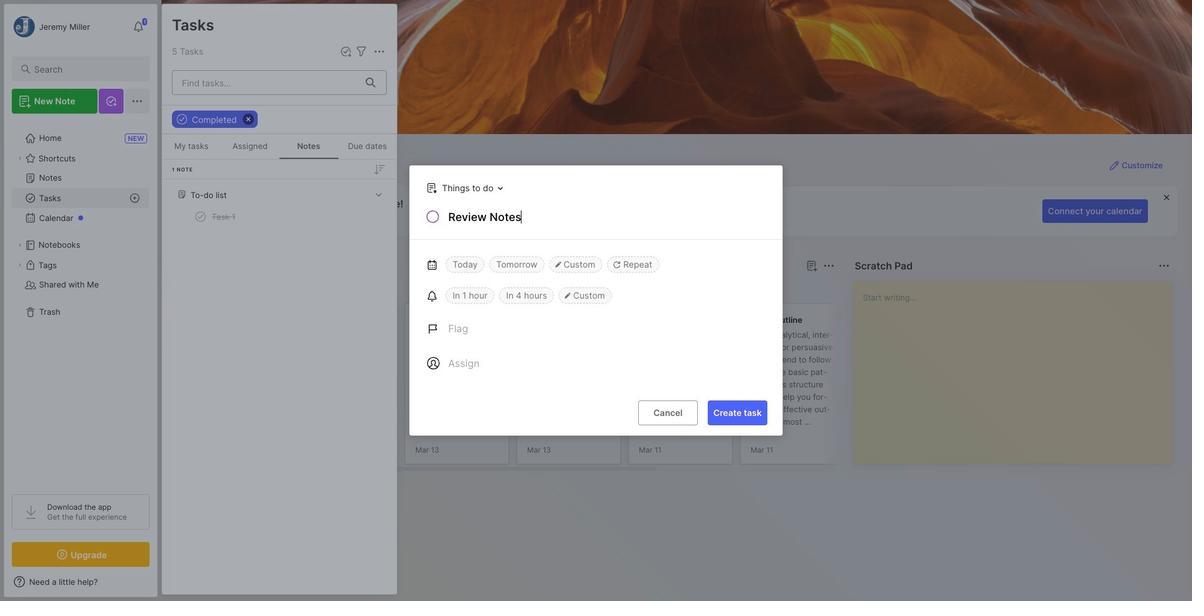 Task type: locate. For each thing, give the bounding box(es) containing it.
main element
[[0, 0, 161, 601]]

Go to note or move task field
[[421, 179, 507, 197]]

0 vertical spatial row group
[[162, 160, 397, 239]]

none search field inside the main element
[[34, 61, 139, 76]]

tree
[[4, 121, 157, 483]]

new task image
[[340, 45, 352, 58]]

Start writing… text field
[[863, 281, 1172, 454]]

row group
[[162, 160, 397, 239], [181, 303, 1076, 472]]

collapse qa-tasks_sections_bynote_0 image
[[373, 188, 385, 201]]

thumbnail image
[[639, 389, 686, 437]]

expand tags image
[[16, 261, 24, 269]]

tab
[[184, 281, 220, 296]]

row
[[167, 206, 392, 228]]

task 1 0 cell
[[212, 211, 236, 223]]

None search field
[[34, 61, 139, 76]]



Task type: vqa. For each thing, say whether or not it's contained in the screenshot.
Terms of Service
no



Task type: describe. For each thing, give the bounding box(es) containing it.
Enter task text field
[[447, 209, 768, 227]]

expand notebooks image
[[16, 242, 24, 249]]

1 vertical spatial row group
[[181, 303, 1076, 472]]

tree inside the main element
[[4, 121, 157, 483]]

Search text field
[[34, 63, 139, 75]]

Find tasks… text field
[[175, 72, 358, 93]]



